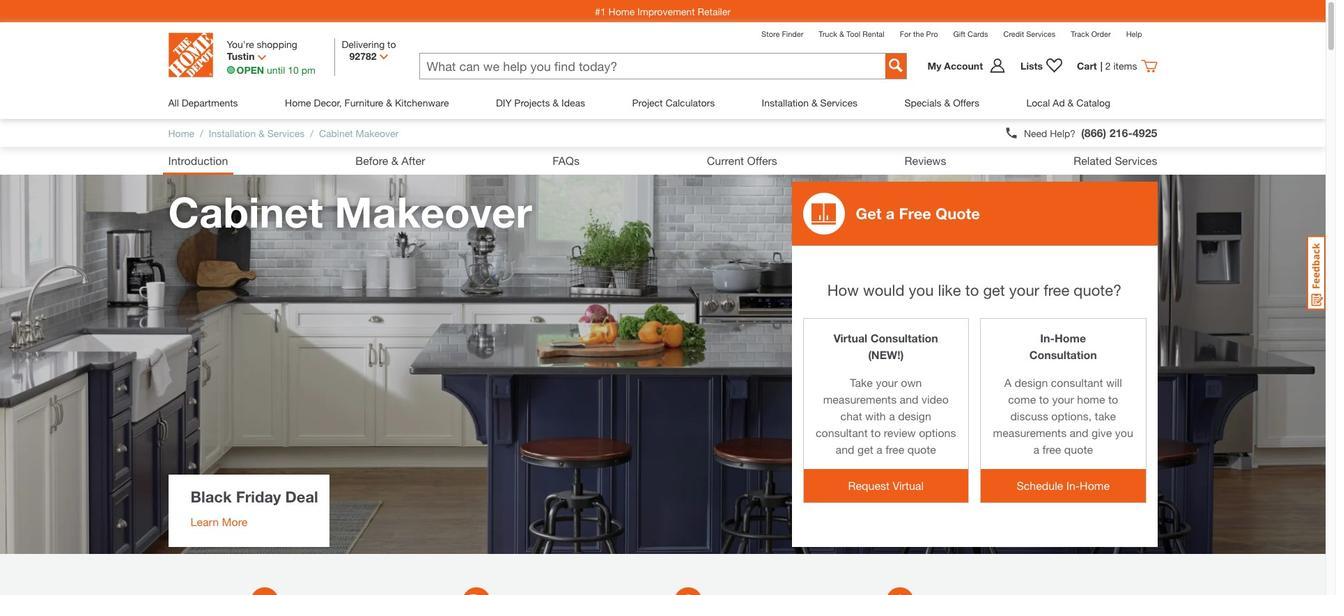 Task type: describe. For each thing, give the bounding box(es) containing it.
the home depot image
[[168, 33, 213, 77]]

help?
[[1050, 127, 1076, 139]]

gift cards link
[[953, 29, 988, 38]]

in- inside schedule in-home button
[[1067, 479, 1080, 493]]

to right like
[[965, 281, 979, 300]]

you're shopping
[[227, 38, 297, 50]]

home decor, furniture & kitchenware
[[285, 97, 449, 109]]

open
[[237, 64, 264, 76]]

my
[[928, 60, 942, 72]]

home inside schedule in-home button
[[1080, 479, 1110, 493]]

1 horizontal spatial consultation
[[1029, 348, 1097, 362]]

free for take your own measurements and video chat with a design consultant to review options and get a free quote
[[886, 443, 904, 456]]

virtual consultation (new!)
[[834, 332, 938, 362]]

current offers
[[707, 154, 777, 167]]

1 horizontal spatial get
[[983, 281, 1005, 300]]

1 / from the left
[[200, 127, 203, 139]]

in- inside in-home consultation
[[1040, 332, 1055, 345]]

schedule in-home button
[[981, 470, 1146, 503]]

help link
[[1126, 29, 1142, 38]]

ad
[[1053, 97, 1065, 109]]

#1
[[595, 5, 606, 17]]

items
[[1114, 60, 1137, 72]]

home / installation & services / cabinet makeover
[[168, 127, 399, 139]]

a inside a design consultant will come to your home to discuss options, take measurements and give you a free quote
[[1033, 443, 1039, 456]]

1 horizontal spatial offers
[[953, 97, 980, 109]]

request virtual button
[[804, 470, 968, 503]]

schedule
[[1017, 479, 1063, 493]]

216-
[[1110, 126, 1133, 139]]

0 horizontal spatial offers
[[747, 154, 777, 167]]

learn
[[191, 516, 219, 529]]

all
[[168, 97, 179, 109]]

related services
[[1074, 154, 1158, 167]]

for the pro link
[[900, 29, 938, 38]]

credit services
[[1004, 29, 1056, 38]]

before
[[355, 154, 388, 167]]

store finder
[[762, 29, 804, 38]]

a down with
[[877, 443, 883, 456]]

measurements inside take your own measurements and video chat with a design consultant to review options and get a free quote
[[823, 393, 897, 406]]

shopping
[[257, 38, 297, 50]]

to right come
[[1039, 393, 1049, 406]]

local ad & catalog link
[[1027, 86, 1111, 119]]

get a free quote
[[856, 205, 980, 223]]

need help? (866) 216-4925
[[1024, 126, 1158, 139]]

come
[[1008, 393, 1036, 406]]

specials & offers
[[905, 97, 980, 109]]

diy projects & ideas link
[[496, 86, 585, 119]]

discuss
[[1010, 410, 1048, 423]]

cart
[[1077, 60, 1097, 72]]

project calculators link
[[632, 86, 715, 119]]

track order
[[1071, 29, 1111, 38]]

quote
[[936, 205, 980, 223]]

furniture
[[345, 97, 383, 109]]

cards
[[968, 29, 988, 38]]

all departments link
[[168, 86, 238, 119]]

your for come
[[1052, 393, 1074, 406]]

delivering
[[342, 38, 385, 50]]

black friday deal
[[191, 488, 318, 506]]

quote for and
[[1064, 443, 1093, 456]]

give
[[1092, 426, 1112, 440]]

home link
[[168, 127, 194, 139]]

0 vertical spatial you
[[909, 281, 934, 300]]

chat
[[841, 410, 862, 423]]

tustin
[[227, 50, 255, 62]]

4925
[[1133, 126, 1158, 139]]

my account
[[928, 60, 983, 72]]

cabinet makeover
[[168, 187, 532, 237]]

get inside take your own measurements and video chat with a design consultant to review options and get a free quote
[[858, 443, 874, 456]]

before & after
[[355, 154, 425, 167]]

how would you like to get your free quote?
[[827, 281, 1122, 300]]

consultant inside a design consultant will come to your home to discuss options, take measurements and give you a free quote
[[1051, 376, 1103, 389]]

1 horizontal spatial and
[[900, 393, 919, 406]]

learn more link
[[191, 516, 248, 529]]

ideas
[[562, 97, 585, 109]]

friday
[[236, 488, 281, 506]]

project calculators
[[632, 97, 715, 109]]

my account link
[[928, 57, 1014, 74]]

learn more
[[191, 516, 248, 529]]

home right #1
[[609, 5, 635, 17]]

reviews
[[905, 154, 946, 167]]

feedback link image
[[1307, 235, 1326, 311]]

0 vertical spatial installation & services link
[[762, 86, 858, 119]]

0 horizontal spatial installation & services link
[[209, 127, 305, 139]]

faqs
[[553, 154, 580, 167]]

a design consultant will come to your home to discuss options, take measurements and give you a free quote
[[993, 376, 1133, 456]]

virtual inside the virtual consultation (new!)
[[834, 332, 868, 345]]

calculators
[[666, 97, 715, 109]]

92782
[[349, 50, 377, 62]]

would
[[863, 281, 905, 300]]

2
[[1106, 60, 1111, 72]]

a
[[1004, 376, 1012, 389]]

like
[[938, 281, 961, 300]]

credit
[[1004, 29, 1024, 38]]

delivering to
[[342, 38, 396, 50]]

diy
[[496, 97, 512, 109]]

a right with
[[889, 410, 895, 423]]

improvement
[[638, 5, 695, 17]]



Task type: vqa. For each thing, say whether or not it's contained in the screenshot.
bottom Custom
no



Task type: locate. For each thing, give the bounding box(es) containing it.
projects
[[514, 97, 550, 109]]

0 horizontal spatial consultant
[[816, 426, 868, 440]]

to down will
[[1108, 393, 1118, 406]]

submit search image
[[889, 59, 903, 72]]

options,
[[1052, 410, 1092, 423]]

quote inside take your own measurements and video chat with a design consultant to review options and get a free quote
[[908, 443, 936, 456]]

get right like
[[983, 281, 1005, 300]]

0 horizontal spatial quote
[[908, 443, 936, 456]]

0 horizontal spatial measurements
[[823, 393, 897, 406]]

local ad & catalog
[[1027, 97, 1111, 109]]

1 horizontal spatial installation
[[762, 97, 809, 109]]

installation & services
[[762, 97, 858, 109]]

2 quote from the left
[[1064, 443, 1093, 456]]

how
[[827, 281, 859, 300]]

cabinet makeover link
[[319, 127, 399, 139]]

pro
[[926, 29, 938, 38]]

1 vertical spatial cabinet
[[168, 187, 323, 237]]

to right "delivering"
[[387, 38, 396, 50]]

(866)
[[1081, 126, 1107, 139]]

help
[[1126, 29, 1142, 38]]

1 horizontal spatial in-
[[1067, 479, 1080, 493]]

decor,
[[314, 97, 342, 109]]

makeover down after
[[335, 187, 532, 237]]

installation & services link
[[762, 86, 858, 119], [209, 127, 305, 139]]

2 vertical spatial and
[[836, 443, 855, 456]]

free
[[899, 205, 931, 223]]

0 vertical spatial makeover
[[356, 127, 399, 139]]

None text field
[[420, 53, 885, 78]]

0 horizontal spatial virtual
[[834, 332, 868, 345]]

consultation up home
[[1029, 348, 1097, 362]]

the
[[913, 29, 924, 38]]

measurements inside a design consultant will come to your home to discuss options, take measurements and give you a free quote
[[993, 426, 1067, 440]]

free inside take your own measurements and video chat with a design consultant to review options and get a free quote
[[886, 443, 904, 456]]

free inside a design consultant will come to your home to discuss options, take measurements and give you a free quote
[[1043, 443, 1061, 456]]

1 vertical spatial installation & services link
[[209, 127, 305, 139]]

1 quote from the left
[[908, 443, 936, 456]]

offers
[[953, 97, 980, 109], [747, 154, 777, 167]]

installation down departments
[[209, 127, 256, 139]]

and inside a design consultant will come to your home to discuss options, take measurements and give you a free quote
[[1070, 426, 1089, 440]]

home down the give
[[1080, 479, 1110, 493]]

1 vertical spatial offers
[[747, 154, 777, 167]]

get
[[856, 205, 882, 223]]

2 horizontal spatial your
[[1052, 393, 1074, 406]]

kitchenware
[[395, 97, 449, 109]]

request
[[848, 479, 890, 493]]

0 vertical spatial cabinet
[[319, 127, 353, 139]]

0 vertical spatial design
[[1015, 376, 1048, 389]]

0 vertical spatial consultation
[[871, 332, 938, 345]]

your inside take your own measurements and video chat with a design consultant to review options and get a free quote
[[876, 376, 898, 389]]

measurements
[[823, 393, 897, 406], [993, 426, 1067, 440]]

1 vertical spatial design
[[898, 410, 931, 423]]

design
[[1015, 376, 1048, 389], [898, 410, 931, 423]]

0 vertical spatial measurements
[[823, 393, 897, 406]]

you
[[909, 281, 934, 300], [1115, 426, 1133, 440]]

offers down account
[[953, 97, 980, 109]]

free up schedule in-home
[[1043, 443, 1061, 456]]

0 horizontal spatial consultation
[[871, 332, 938, 345]]

store finder link
[[762, 29, 804, 38]]

take
[[850, 376, 873, 389]]

request virtual
[[848, 479, 924, 493]]

consultation up (new!)
[[871, 332, 938, 345]]

0 horizontal spatial /
[[200, 127, 203, 139]]

truck & tool rental link
[[819, 29, 885, 38]]

gift cards
[[953, 29, 988, 38]]

quote
[[908, 443, 936, 456], [1064, 443, 1093, 456]]

1 vertical spatial and
[[1070, 426, 1089, 440]]

1 horizontal spatial virtual
[[893, 479, 924, 493]]

your inside a design consultant will come to your home to discuss options, take measurements and give you a free quote
[[1052, 393, 1074, 406]]

your left own
[[876, 376, 898, 389]]

and down the options,
[[1070, 426, 1089, 440]]

1 horizontal spatial /
[[310, 127, 313, 139]]

project
[[632, 97, 663, 109]]

current
[[707, 154, 744, 167]]

quote?
[[1074, 281, 1122, 300]]

store
[[762, 29, 780, 38]]

you left like
[[909, 281, 934, 300]]

1 vertical spatial makeover
[[335, 187, 532, 237]]

to inside take your own measurements and video chat with a design consultant to review options and get a free quote
[[871, 426, 881, 440]]

&
[[840, 29, 844, 38], [386, 97, 392, 109], [553, 97, 559, 109], [812, 97, 818, 109], [944, 97, 950, 109], [1068, 97, 1074, 109], [259, 127, 265, 139], [391, 154, 398, 167]]

home inside home decor, furniture & kitchenware link
[[285, 97, 311, 109]]

you inside a design consultant will come to your home to discuss options, take measurements and give you a free quote
[[1115, 426, 1133, 440]]

design up review
[[898, 410, 931, 423]]

get
[[983, 281, 1005, 300], [858, 443, 874, 456]]

in-
[[1040, 332, 1055, 345], [1067, 479, 1080, 493]]

1 horizontal spatial you
[[1115, 426, 1133, 440]]

0 vertical spatial get
[[983, 281, 1005, 300]]

video
[[922, 393, 949, 406]]

and
[[900, 393, 919, 406], [1070, 426, 1089, 440], [836, 443, 855, 456]]

you right the give
[[1115, 426, 1133, 440]]

0 vertical spatial and
[[900, 393, 919, 406]]

home inside in-home consultation
[[1055, 332, 1086, 345]]

get down with
[[858, 443, 874, 456]]

retailer
[[698, 5, 731, 17]]

quote for options
[[908, 443, 936, 456]]

#1 home improvement retailer
[[595, 5, 731, 17]]

specials & offers link
[[905, 86, 980, 119]]

virtual inside button
[[893, 479, 924, 493]]

2 items
[[1106, 60, 1137, 72]]

/ left the cabinet makeover link
[[310, 127, 313, 139]]

installation down store finder link at the top right
[[762, 97, 809, 109]]

1 horizontal spatial measurements
[[993, 426, 1067, 440]]

2 horizontal spatial and
[[1070, 426, 1089, 440]]

design inside a design consultant will come to your home to discuss options, take measurements and give you a free quote
[[1015, 376, 1048, 389]]

catalog
[[1077, 97, 1111, 109]]

a right get
[[886, 205, 895, 223]]

the home depot logo link
[[168, 33, 213, 79]]

track order link
[[1071, 29, 1111, 38]]

0 vertical spatial virtual
[[834, 332, 868, 345]]

2 / from the left
[[310, 127, 313, 139]]

1 vertical spatial measurements
[[993, 426, 1067, 440]]

consultation inside the virtual consultation (new!)
[[871, 332, 938, 345]]

home decor, furniture & kitchenware link
[[285, 86, 449, 119]]

services
[[1026, 29, 1056, 38], [820, 97, 858, 109], [267, 127, 305, 139], [1115, 154, 1158, 167]]

home down all
[[168, 127, 194, 139]]

track
[[1071, 29, 1089, 38]]

None text field
[[420, 53, 885, 78]]

1 horizontal spatial consultant
[[1051, 376, 1103, 389]]

makeover
[[356, 127, 399, 139], [335, 187, 532, 237]]

consultant up home
[[1051, 376, 1103, 389]]

home
[[609, 5, 635, 17], [285, 97, 311, 109], [168, 127, 194, 139], [1055, 332, 1086, 345], [1080, 479, 1110, 493]]

more
[[222, 516, 248, 529]]

measurements down discuss
[[993, 426, 1067, 440]]

a down discuss
[[1033, 443, 1039, 456]]

will
[[1106, 376, 1122, 389]]

lists
[[1021, 60, 1043, 72]]

virtual up take
[[834, 332, 868, 345]]

0 horizontal spatial design
[[898, 410, 931, 423]]

measurements down take
[[823, 393, 897, 406]]

truck & tool rental
[[819, 29, 885, 38]]

review
[[884, 426, 916, 440]]

/ right home link
[[200, 127, 203, 139]]

0 horizontal spatial you
[[909, 281, 934, 300]]

1 vertical spatial consultant
[[816, 426, 868, 440]]

0 horizontal spatial in-
[[1040, 332, 1055, 345]]

2 vertical spatial your
[[1052, 393, 1074, 406]]

virtual
[[834, 332, 868, 345], [893, 479, 924, 493]]

0 horizontal spatial and
[[836, 443, 855, 456]]

home left decor, on the top
[[285, 97, 311, 109]]

take
[[1095, 410, 1116, 423]]

quote down options
[[908, 443, 936, 456]]

1 vertical spatial you
[[1115, 426, 1133, 440]]

account
[[944, 60, 983, 72]]

installation
[[762, 97, 809, 109], [209, 127, 256, 139]]

schedule in-home
[[1017, 479, 1110, 493]]

makeover up before
[[356, 127, 399, 139]]

free down review
[[886, 443, 904, 456]]

home down quote?
[[1055, 332, 1086, 345]]

0 horizontal spatial get
[[858, 443, 874, 456]]

take your own measurements and video chat with a design consultant to review options and get a free quote
[[816, 376, 956, 456]]

0 vertical spatial consultant
[[1051, 376, 1103, 389]]

your up the options,
[[1052, 393, 1074, 406]]

0 vertical spatial offers
[[953, 97, 980, 109]]

free left quote?
[[1044, 281, 1070, 300]]

0 horizontal spatial your
[[876, 376, 898, 389]]

rental
[[863, 29, 885, 38]]

1 vertical spatial consultation
[[1029, 348, 1097, 362]]

10
[[288, 64, 299, 76]]

free for a design consultant will come to your home to discuss options, take measurements and give you a free quote
[[1043, 443, 1061, 456]]

and down own
[[900, 393, 919, 406]]

1 vertical spatial in-
[[1067, 479, 1080, 493]]

offers right the current
[[747, 154, 777, 167]]

deal
[[285, 488, 318, 506]]

after
[[401, 154, 425, 167]]

consultant inside take your own measurements and video chat with a design consultant to review options and get a free quote
[[816, 426, 868, 440]]

quote down the give
[[1064, 443, 1093, 456]]

quote inside a design consultant will come to your home to discuss options, take measurements and give you a free quote
[[1064, 443, 1093, 456]]

free
[[1044, 281, 1070, 300], [886, 443, 904, 456], [1043, 443, 1061, 456]]

0 vertical spatial in-
[[1040, 332, 1055, 345]]

consultant down chat
[[816, 426, 868, 440]]

in-home consultation
[[1029, 332, 1097, 362]]

black
[[191, 488, 232, 506]]

0 vertical spatial installation
[[762, 97, 809, 109]]

to down with
[[871, 426, 881, 440]]

your up in-home consultation
[[1009, 281, 1040, 300]]

you're
[[227, 38, 254, 50]]

diy projects & ideas
[[496, 97, 585, 109]]

with
[[865, 410, 886, 423]]

truck
[[819, 29, 837, 38]]

1 vertical spatial virtual
[[893, 479, 924, 493]]

cabinet
[[319, 127, 353, 139], [168, 187, 323, 237]]

your for to
[[1009, 281, 1040, 300]]

consultation
[[871, 332, 938, 345], [1029, 348, 1097, 362]]

1 vertical spatial installation
[[209, 127, 256, 139]]

1 horizontal spatial your
[[1009, 281, 1040, 300]]

1 vertical spatial get
[[858, 443, 874, 456]]

home
[[1077, 393, 1105, 406]]

1 horizontal spatial installation & services link
[[762, 86, 858, 119]]

virtual right request
[[893, 479, 924, 493]]

for the pro
[[900, 29, 938, 38]]

1 vertical spatial your
[[876, 376, 898, 389]]

1 horizontal spatial design
[[1015, 376, 1048, 389]]

related
[[1074, 154, 1112, 167]]

design up come
[[1015, 376, 1048, 389]]

design inside take your own measurements and video chat with a design consultant to review options and get a free quote
[[898, 410, 931, 423]]

0 horizontal spatial installation
[[209, 127, 256, 139]]

credit services link
[[1004, 29, 1056, 38]]

1 horizontal spatial quote
[[1064, 443, 1093, 456]]

and down chat
[[836, 443, 855, 456]]

(new!)
[[868, 348, 904, 362]]

0 vertical spatial your
[[1009, 281, 1040, 300]]



